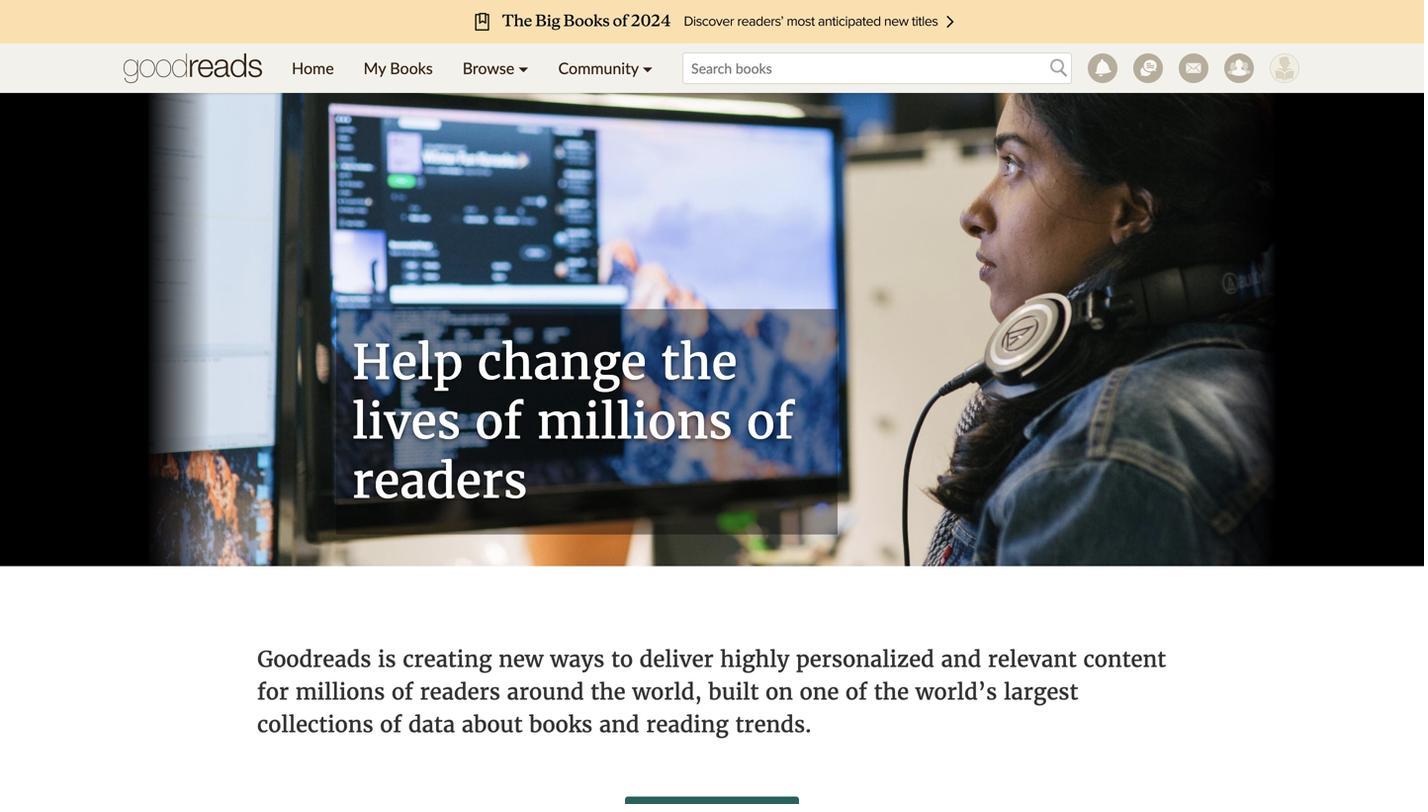 Task type: describe. For each thing, give the bounding box(es) containing it.
world,
[[632, 679, 702, 706]]

ways
[[550, 646, 605, 673]]

highly
[[720, 646, 790, 673]]

goodreads is creating new ways to deliver highly personalized and relevant content for millions of readers around the world, built on one of the world's largest collections of data about books and reading trends.
[[257, 646, 1166, 739]]

trends.
[[735, 711, 812, 739]]

browse ▾ button
[[448, 44, 544, 93]]

readers inside goodreads is creating new ways to deliver highly personalized and relevant content for millions of readers around the world, built on one of the world's largest collections of data about books and reading trends.
[[420, 679, 500, 706]]

built
[[709, 679, 759, 706]]

content
[[1084, 646, 1166, 673]]

▾ for browse ▾
[[519, 58, 529, 78]]

▾ for community ▾
[[643, 58, 653, 78]]

books
[[529, 711, 593, 739]]

goodreads
[[257, 646, 371, 673]]

help
[[352, 333, 463, 392]]

2 horizontal spatial the
[[874, 679, 909, 706]]

reading
[[646, 711, 729, 739]]

lives
[[352, 392, 461, 452]]

personalized
[[796, 646, 935, 673]]

notifications image
[[1088, 53, 1118, 83]]

one
[[800, 679, 839, 706]]

1 horizontal spatial and
[[941, 646, 981, 673]]

around
[[507, 679, 584, 706]]

about
[[462, 711, 523, 739]]

home link
[[277, 44, 349, 93]]

change
[[478, 333, 647, 392]]

home
[[292, 58, 334, 78]]

menu containing home
[[277, 44, 668, 93]]

my
[[364, 58, 386, 78]]

engineer looking intently at the code on her computer screen image
[[148, 89, 1276, 566]]

millions inside goodreads is creating new ways to deliver highly personalized and relevant content for millions of readers around the world, built on one of the world's largest collections of data about books and reading trends.
[[295, 679, 385, 706]]

0 horizontal spatial and
[[599, 711, 640, 739]]

largest
[[1004, 679, 1079, 706]]



Task type: vqa. For each thing, say whether or not it's contained in the screenshot.
topmost MILLIONS
yes



Task type: locate. For each thing, give the bounding box(es) containing it.
and
[[941, 646, 981, 673], [599, 711, 640, 739]]

deliver
[[640, 646, 714, 673]]

inbox image
[[1179, 53, 1209, 83]]

for
[[257, 679, 289, 706]]

▾ right browse
[[519, 58, 529, 78]]

Search books text field
[[683, 52, 1072, 84]]

0 vertical spatial and
[[941, 646, 981, 673]]

books
[[390, 58, 433, 78]]

0 vertical spatial readers
[[352, 452, 528, 511]]

the inside help change the lives of millions of readers
[[661, 333, 737, 392]]

community ▾ button
[[544, 44, 668, 93]]

0 horizontal spatial ▾
[[519, 58, 529, 78]]

relevant
[[988, 646, 1077, 673]]

millions inside help change the lives of millions of readers
[[537, 392, 733, 452]]

readers inside help change the lives of millions of readers
[[352, 452, 528, 511]]

1 vertical spatial millions
[[295, 679, 385, 706]]

of
[[475, 392, 523, 452], [747, 392, 794, 452], [392, 679, 413, 706], [846, 679, 867, 706], [380, 711, 402, 739]]

my books
[[364, 58, 433, 78]]

my books link
[[349, 44, 448, 93]]

▾
[[519, 58, 529, 78], [643, 58, 653, 78]]

2 ▾ from the left
[[643, 58, 653, 78]]

is
[[378, 646, 396, 673]]

world's
[[916, 679, 997, 706]]

collections
[[257, 711, 374, 739]]

the
[[661, 333, 737, 392], [591, 679, 626, 706], [874, 679, 909, 706]]

creating
[[403, 646, 492, 673]]

to
[[611, 646, 633, 673]]

help change the lives of millions of readers
[[352, 333, 794, 511]]

▾ inside popup button
[[519, 58, 529, 78]]

friend requests image
[[1225, 53, 1254, 83]]

community
[[558, 58, 639, 78]]

menu
[[277, 44, 668, 93]]

1 horizontal spatial millions
[[537, 392, 733, 452]]

my group discussions image
[[1134, 53, 1163, 83]]

1 horizontal spatial the
[[661, 333, 737, 392]]

▾ right community
[[643, 58, 653, 78]]

▾ inside popup button
[[643, 58, 653, 78]]

community ▾
[[558, 58, 653, 78]]

browse ▾
[[463, 58, 529, 78]]

1 ▾ from the left
[[519, 58, 529, 78]]

and up world's
[[941, 646, 981, 673]]

millions
[[537, 392, 733, 452], [295, 679, 385, 706]]

on
[[766, 679, 793, 706]]

data
[[408, 711, 455, 739]]

john smith image
[[1270, 53, 1300, 83]]

1 vertical spatial and
[[599, 711, 640, 739]]

Search for books to add to your shelves search field
[[683, 52, 1072, 84]]

0 vertical spatial millions
[[537, 392, 733, 452]]

new
[[499, 646, 544, 673]]

1 horizontal spatial ▾
[[643, 58, 653, 78]]

0 horizontal spatial millions
[[295, 679, 385, 706]]

browse
[[463, 58, 515, 78]]

readers
[[352, 452, 528, 511], [420, 679, 500, 706]]

and down the world,
[[599, 711, 640, 739]]

1 vertical spatial readers
[[420, 679, 500, 706]]

0 horizontal spatial the
[[591, 679, 626, 706]]



